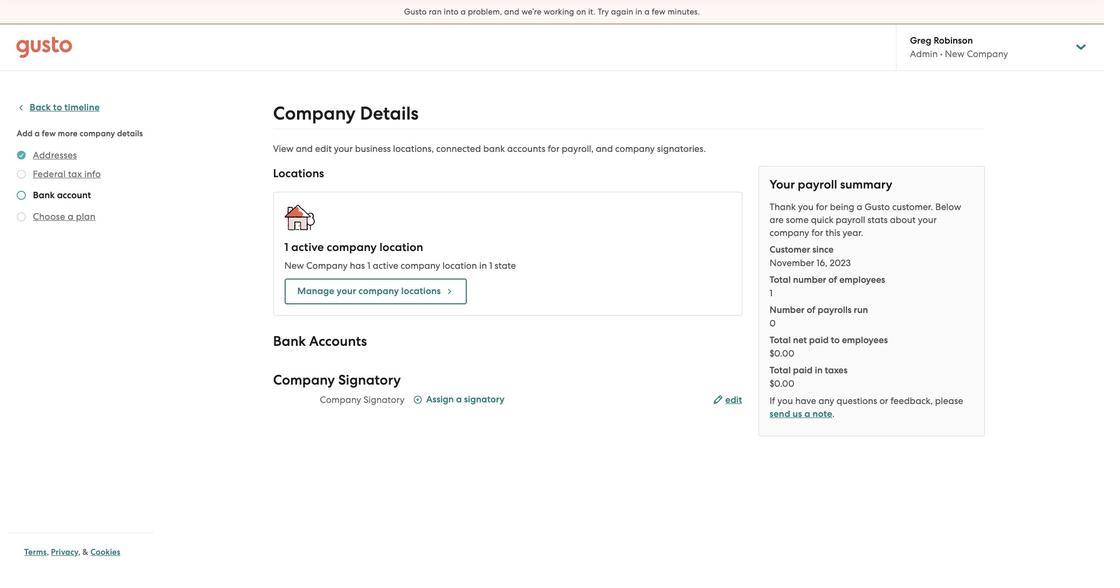 Task type: vqa. For each thing, say whether or not it's contained in the screenshot.
"Password"
no



Task type: describe. For each thing, give the bounding box(es) containing it.
terms link
[[24, 548, 47, 558]]

account
[[57, 190, 91, 201]]

add a few more company details
[[17, 129, 143, 139]]

timeline
[[65, 102, 100, 113]]

details
[[117, 129, 143, 139]]

check image for choose
[[17, 213, 26, 222]]

year.
[[843, 228, 864, 238]]

paid inside total paid in taxes $0.00
[[794, 365, 813, 377]]

federal tax info
[[33, 169, 101, 180]]

send
[[770, 409, 791, 420]]

you for us
[[778, 396, 794, 407]]

gusto inside thank you for being a gusto customer. below are some quick payroll stats about your company for this year.
[[865, 202, 891, 213]]

manage your company locations
[[298, 286, 441, 297]]

view
[[273, 144, 294, 154]]

payroll,
[[562, 144, 594, 154]]

thank you for being a gusto customer. below are some quick payroll stats about your company for this year.
[[770, 202, 962, 238]]

stats
[[868, 215, 888, 226]]

details
[[360, 103, 419, 125]]

$0.00 inside total net paid to employees $0.00
[[770, 349, 795, 359]]

1 vertical spatial signatory
[[364, 395, 405, 406]]

you for some
[[799, 202, 814, 213]]

customer since november 16, 2023
[[770, 244, 852, 269]]

0 vertical spatial company signatory
[[273, 372, 401, 389]]

bank accounts
[[273, 333, 367, 350]]

more
[[58, 129, 78, 139]]

run
[[855, 305, 869, 316]]

0 vertical spatial edit
[[315, 144, 332, 154]]

below
[[936, 202, 962, 213]]

locations
[[273, 167, 324, 181]]

module__icon___go7vc image
[[414, 396, 422, 405]]

employees inside "total number of employees 1 number of payrolls run 0"
[[840, 275, 886, 286]]

federal tax info button
[[33, 168, 101, 181]]

0 vertical spatial signatory
[[339, 372, 401, 389]]

assign a signatory button
[[414, 394, 505, 408]]

1 horizontal spatial and
[[505, 7, 520, 17]]

admin
[[911, 49, 939, 59]]

again
[[612, 7, 634, 17]]

choose a plan
[[33, 212, 96, 222]]

1 inside "total number of employees 1 number of payrolls run 0"
[[770, 288, 773, 299]]

locations
[[402, 286, 441, 297]]

a inside thank you for being a gusto customer. below are some quick payroll stats about your company for this year.
[[857, 202, 863, 213]]

on
[[577, 7, 587, 17]]

16,
[[817, 258, 828, 269]]

bank for bank accounts
[[273, 333, 306, 350]]

0 vertical spatial active
[[292, 241, 324, 255]]

this
[[826, 228, 841, 238]]

0 vertical spatial location
[[380, 241, 424, 255]]

greg
[[911, 35, 932, 46]]

some
[[787, 215, 809, 226]]

federal
[[33, 169, 66, 180]]

2 check image from the top
[[17, 191, 26, 200]]

privacy
[[51, 548, 78, 558]]

company left the signatories.
[[616, 144, 655, 154]]

greg robinson admin • new company
[[911, 35, 1009, 59]]

company details
[[273, 103, 419, 125]]

1 vertical spatial for
[[817, 202, 828, 213]]

robinson
[[934, 35, 974, 46]]

customer
[[770, 244, 811, 256]]

1 , from the left
[[47, 548, 49, 558]]

2 vertical spatial for
[[812, 228, 824, 238]]

addresses
[[33, 150, 77, 161]]

1 vertical spatial company signatory
[[320, 395, 405, 406]]

check image for federal
[[17, 170, 26, 179]]

if
[[770, 396, 776, 407]]

payrolls
[[818, 305, 852, 316]]

a inside choose a plan button
[[68, 212, 74, 222]]

or
[[880, 396, 889, 407]]

signatories.
[[658, 144, 707, 154]]

cookies
[[91, 548, 120, 558]]

ran
[[429, 7, 442, 17]]

back to timeline
[[30, 102, 100, 113]]

•
[[941, 49, 943, 59]]

0 horizontal spatial and
[[296, 144, 313, 154]]

a right into at the left top
[[461, 7, 466, 17]]

2 horizontal spatial and
[[596, 144, 613, 154]]

addresses button
[[33, 149, 77, 162]]

0 vertical spatial payroll
[[798, 178, 838, 192]]

1 vertical spatial few
[[42, 129, 56, 139]]

company inside thank you for being a gusto customer. below are some quick payroll stats about your company for this year.
[[770, 228, 810, 238]]

paid inside total net paid to employees $0.00
[[810, 335, 829, 346]]

about
[[891, 215, 916, 226]]

0 vertical spatial your
[[334, 144, 353, 154]]

1 horizontal spatial active
[[373, 261, 399, 271]]

net
[[794, 335, 808, 346]]

terms
[[24, 548, 47, 558]]

number
[[770, 305, 805, 316]]

0 horizontal spatial new
[[285, 261, 304, 271]]

choose
[[33, 212, 65, 222]]

total for paid
[[770, 365, 791, 377]]

we're
[[522, 7, 542, 17]]

0 horizontal spatial in
[[480, 261, 487, 271]]

your payroll summary
[[770, 178, 893, 192]]

your inside thank you for being a gusto customer. below are some quick payroll stats about your company for this year.
[[919, 215, 938, 226]]

being
[[831, 202, 855, 213]]

new company has 1 active company location in 1 state
[[285, 261, 516, 271]]

0
[[770, 318, 776, 329]]

terms , privacy , & cookies
[[24, 548, 120, 558]]

connected
[[436, 144, 481, 154]]

info
[[84, 169, 101, 180]]

state
[[495, 261, 516, 271]]

company up locations
[[401, 261, 441, 271]]

cookies button
[[91, 547, 120, 560]]

a right add
[[35, 129, 40, 139]]

assign a signatory
[[427, 394, 505, 406]]

privacy link
[[51, 548, 78, 558]]

manage
[[298, 286, 335, 297]]



Task type: locate. For each thing, give the bounding box(es) containing it.
few left the minutes.
[[652, 7, 666, 17]]

0 horizontal spatial location
[[380, 241, 424, 255]]

company down has
[[359, 286, 399, 297]]

1 horizontal spatial in
[[636, 7, 643, 17]]

total down november
[[770, 275, 791, 286]]

$0.00
[[770, 349, 795, 359], [770, 379, 795, 390]]

1 vertical spatial payroll
[[836, 215, 866, 226]]

november
[[770, 258, 815, 269]]

company inside greg robinson admin • new company
[[968, 49, 1009, 59]]

gusto up stats
[[865, 202, 891, 213]]

bank account
[[33, 190, 91, 201]]

location left the state
[[443, 261, 477, 271]]

1 vertical spatial you
[[778, 396, 794, 407]]

$0.00 down the "net"
[[770, 349, 795, 359]]

to right back
[[53, 102, 62, 113]]

in
[[636, 7, 643, 17], [480, 261, 487, 271], [816, 365, 823, 377]]

1 vertical spatial to
[[832, 335, 840, 346]]

2 vertical spatial in
[[816, 365, 823, 377]]

circle check image
[[17, 149, 26, 162]]

a right being
[[857, 202, 863, 213]]

assign
[[427, 394, 454, 406]]

2 total from the top
[[770, 335, 791, 346]]

send us a note link
[[770, 409, 833, 420]]

0 vertical spatial new
[[946, 49, 965, 59]]

plan
[[76, 212, 96, 222]]

and right payroll,
[[596, 144, 613, 154]]

2023
[[830, 258, 852, 269]]

bank up choose
[[33, 190, 55, 201]]

feedback,
[[891, 396, 934, 407]]

0 vertical spatial employees
[[840, 275, 886, 286]]

0 horizontal spatial gusto
[[404, 7, 427, 17]]

your left business at the top left
[[334, 144, 353, 154]]

1 check image from the top
[[17, 170, 26, 179]]

in left taxes
[[816, 365, 823, 377]]

bank
[[33, 190, 55, 201], [273, 333, 306, 350]]

of down 2023
[[829, 275, 838, 286]]

1 horizontal spatial bank
[[273, 333, 306, 350]]

home image
[[16, 36, 72, 58]]

signatory
[[464, 394, 505, 406]]

a right again
[[645, 7, 650, 17]]

please
[[936, 396, 964, 407]]

for left payroll,
[[548, 144, 560, 154]]

company signatory
[[273, 372, 401, 389], [320, 395, 405, 406]]

thank
[[770, 202, 797, 213]]

your
[[334, 144, 353, 154], [919, 215, 938, 226], [337, 286, 357, 297]]

1 horizontal spatial to
[[832, 335, 840, 346]]

1 vertical spatial your
[[919, 215, 938, 226]]

2 vertical spatial total
[[770, 365, 791, 377]]

to down payrolls
[[832, 335, 840, 346]]

,
[[47, 548, 49, 558], [78, 548, 81, 558]]

in left the state
[[480, 261, 487, 271]]

your
[[770, 178, 796, 192]]

1 vertical spatial $0.00
[[770, 379, 795, 390]]

us
[[793, 409, 803, 420]]

bank for bank account
[[33, 190, 55, 201]]

1 vertical spatial bank
[[273, 333, 306, 350]]

to inside total net paid to employees $0.00
[[832, 335, 840, 346]]

you
[[799, 202, 814, 213], [778, 396, 794, 407]]

problem,
[[468, 7, 503, 17]]

and left we're
[[505, 7, 520, 17]]

you right if
[[778, 396, 794, 407]]

summary
[[841, 178, 893, 192]]

your down has
[[337, 286, 357, 297]]

employees down 2023
[[840, 275, 886, 286]]

you inside if you have any questions or feedback, please send us a note .
[[778, 396, 794, 407]]

total inside total paid in taxes $0.00
[[770, 365, 791, 377]]

bank left accounts
[[273, 333, 306, 350]]

list containing customer since
[[770, 244, 974, 391]]

it.
[[589, 7, 596, 17]]

1 vertical spatial new
[[285, 261, 304, 271]]

a inside assign a signatory button
[[456, 394, 462, 406]]

0 vertical spatial you
[[799, 202, 814, 213]]

total inside total net paid to employees $0.00
[[770, 335, 791, 346]]

minutes.
[[668, 7, 701, 17]]

$0.00 up if
[[770, 379, 795, 390]]

, left privacy
[[47, 548, 49, 558]]

taxes
[[826, 365, 848, 377]]

signatory left module__icon___go7vc
[[364, 395, 405, 406]]

3 total from the top
[[770, 365, 791, 377]]

a right us
[[805, 409, 811, 420]]

gusto left ran
[[404, 7, 427, 17]]

0 horizontal spatial to
[[53, 102, 62, 113]]

active up manage at the left of the page
[[292, 241, 324, 255]]

0 vertical spatial to
[[53, 102, 62, 113]]

a right the assign
[[456, 394, 462, 406]]

1 $0.00 from the top
[[770, 349, 795, 359]]

new down robinson
[[946, 49, 965, 59]]

total for net
[[770, 335, 791, 346]]

back
[[30, 102, 51, 113]]

0 horizontal spatial bank
[[33, 190, 55, 201]]

total number of employees 1 number of payrolls run 0
[[770, 275, 886, 329]]

company down the some
[[770, 228, 810, 238]]

edit inside button
[[726, 395, 743, 406]]

&
[[83, 548, 88, 558]]

total net paid to employees $0.00
[[770, 335, 889, 359]]

active up manage your company locations link
[[373, 261, 399, 271]]

back to timeline button
[[17, 101, 100, 114]]

1 vertical spatial in
[[480, 261, 487, 271]]

you up the some
[[799, 202, 814, 213]]

to inside button
[[53, 102, 62, 113]]

bank account list
[[17, 149, 149, 226]]

0 vertical spatial gusto
[[404, 7, 427, 17]]

questions
[[837, 396, 878, 407]]

tax
[[68, 169, 82, 180]]

a left plan
[[68, 212, 74, 222]]

paid
[[810, 335, 829, 346], [794, 365, 813, 377]]

.
[[833, 409, 835, 420]]

try
[[598, 7, 609, 17]]

1 total from the top
[[770, 275, 791, 286]]

2 vertical spatial check image
[[17, 213, 26, 222]]

1 vertical spatial active
[[373, 261, 399, 271]]

new inside greg robinson admin • new company
[[946, 49, 965, 59]]

for down quick
[[812, 228, 824, 238]]

1
[[285, 241, 289, 255], [368, 261, 371, 271], [490, 261, 493, 271], [770, 288, 773, 299]]

of left payrolls
[[807, 305, 816, 316]]

location up new company has 1 active company location in 1 state
[[380, 241, 424, 255]]

into
[[444, 7, 459, 17]]

1 horizontal spatial few
[[652, 7, 666, 17]]

1 vertical spatial total
[[770, 335, 791, 346]]

0 vertical spatial for
[[548, 144, 560, 154]]

few left "more"
[[42, 129, 56, 139]]

0 horizontal spatial active
[[292, 241, 324, 255]]

0 vertical spatial bank
[[33, 190, 55, 201]]

$0.00 inside total paid in taxes $0.00
[[770, 379, 795, 390]]

0 vertical spatial $0.00
[[770, 349, 795, 359]]

working
[[544, 7, 575, 17]]

1 horizontal spatial ,
[[78, 548, 81, 558]]

in right again
[[636, 7, 643, 17]]

company
[[968, 49, 1009, 59], [273, 103, 356, 125], [307, 261, 348, 271], [273, 372, 335, 389], [320, 395, 362, 406]]

are
[[770, 215, 784, 226]]

1 vertical spatial gusto
[[865, 202, 891, 213]]

employees inside total net paid to employees $0.00
[[843, 335, 889, 346]]

1 vertical spatial paid
[[794, 365, 813, 377]]

new
[[946, 49, 965, 59], [285, 261, 304, 271]]

edit button
[[714, 394, 743, 407]]

1 vertical spatial of
[[807, 305, 816, 316]]

1 active company location
[[285, 241, 424, 255]]

0 horizontal spatial ,
[[47, 548, 49, 558]]

total down 0
[[770, 335, 791, 346]]

note
[[813, 409, 833, 420]]

and
[[505, 7, 520, 17], [296, 144, 313, 154], [596, 144, 613, 154]]

1 horizontal spatial gusto
[[865, 202, 891, 213]]

1 vertical spatial edit
[[726, 395, 743, 406]]

0 vertical spatial check image
[[17, 170, 26, 179]]

locations,
[[393, 144, 434, 154]]

manage your company locations link
[[285, 279, 467, 305]]

0 horizontal spatial of
[[807, 305, 816, 316]]

company right "more"
[[80, 129, 115, 139]]

payroll up being
[[798, 178, 838, 192]]

1 horizontal spatial location
[[443, 261, 477, 271]]

1 horizontal spatial new
[[946, 49, 965, 59]]

2 horizontal spatial in
[[816, 365, 823, 377]]

view and edit your business locations, connected bank accounts for payroll, and company signatories.
[[273, 144, 707, 154]]

0 vertical spatial total
[[770, 275, 791, 286]]

1 horizontal spatial you
[[799, 202, 814, 213]]

2 $0.00 from the top
[[770, 379, 795, 390]]

if you have any questions or feedback, please send us a note .
[[770, 396, 964, 420]]

company up has
[[327, 241, 377, 255]]

list
[[770, 244, 974, 391]]

0 horizontal spatial you
[[778, 396, 794, 407]]

business
[[355, 144, 391, 154]]

total inside "total number of employees 1 number of payrolls run 0"
[[770, 275, 791, 286]]

accounts
[[309, 333, 367, 350]]

1 horizontal spatial edit
[[726, 395, 743, 406]]

gusto ran into a problem, and we're working on it. try again in a few minutes.
[[404, 7, 701, 17]]

since
[[813, 244, 834, 256]]

company
[[80, 129, 115, 139], [616, 144, 655, 154], [770, 228, 810, 238], [327, 241, 377, 255], [401, 261, 441, 271], [359, 286, 399, 297]]

customer.
[[893, 202, 934, 213]]

total paid in taxes $0.00
[[770, 365, 848, 390]]

for
[[548, 144, 560, 154], [817, 202, 828, 213], [812, 228, 824, 238]]

signatory down accounts
[[339, 372, 401, 389]]

and right view
[[296, 144, 313, 154]]

paid down the "net"
[[794, 365, 813, 377]]

payroll up year. at right
[[836, 215, 866, 226]]

a
[[461, 7, 466, 17], [645, 7, 650, 17], [35, 129, 40, 139], [857, 202, 863, 213], [68, 212, 74, 222], [456, 394, 462, 406], [805, 409, 811, 420]]

your down customer.
[[919, 215, 938, 226]]

0 horizontal spatial few
[[42, 129, 56, 139]]

add
[[17, 129, 33, 139]]

new up manage at the left of the page
[[285, 261, 304, 271]]

edit up "locations"
[[315, 144, 332, 154]]

in inside total paid in taxes $0.00
[[816, 365, 823, 377]]

for up quick
[[817, 202, 828, 213]]

, left &
[[78, 548, 81, 558]]

employees down run
[[843, 335, 889, 346]]

0 vertical spatial few
[[652, 7, 666, 17]]

1 vertical spatial check image
[[17, 191, 26, 200]]

have
[[796, 396, 817, 407]]

0 vertical spatial paid
[[810, 335, 829, 346]]

paid right the "net"
[[810, 335, 829, 346]]

check image
[[17, 170, 26, 179], [17, 191, 26, 200], [17, 213, 26, 222]]

edit
[[315, 144, 332, 154], [726, 395, 743, 406]]

bank inside list
[[33, 190, 55, 201]]

signatory
[[339, 372, 401, 389], [364, 395, 405, 406]]

2 , from the left
[[78, 548, 81, 558]]

bank
[[484, 144, 505, 154]]

total for number
[[770, 275, 791, 286]]

2 vertical spatial your
[[337, 286, 357, 297]]

0 vertical spatial of
[[829, 275, 838, 286]]

edit left if
[[726, 395, 743, 406]]

total up if
[[770, 365, 791, 377]]

payroll inside thank you for being a gusto customer. below are some quick payroll stats about your company for this year.
[[836, 215, 866, 226]]

number
[[794, 275, 827, 286]]

you inside thank you for being a gusto customer. below are some quick payroll stats about your company for this year.
[[799, 202, 814, 213]]

accounts
[[508, 144, 546, 154]]

0 vertical spatial in
[[636, 7, 643, 17]]

a inside if you have any questions or feedback, please send us a note .
[[805, 409, 811, 420]]

1 horizontal spatial of
[[829, 275, 838, 286]]

0 horizontal spatial edit
[[315, 144, 332, 154]]

1 vertical spatial location
[[443, 261, 477, 271]]

1 vertical spatial employees
[[843, 335, 889, 346]]

3 check image from the top
[[17, 213, 26, 222]]



